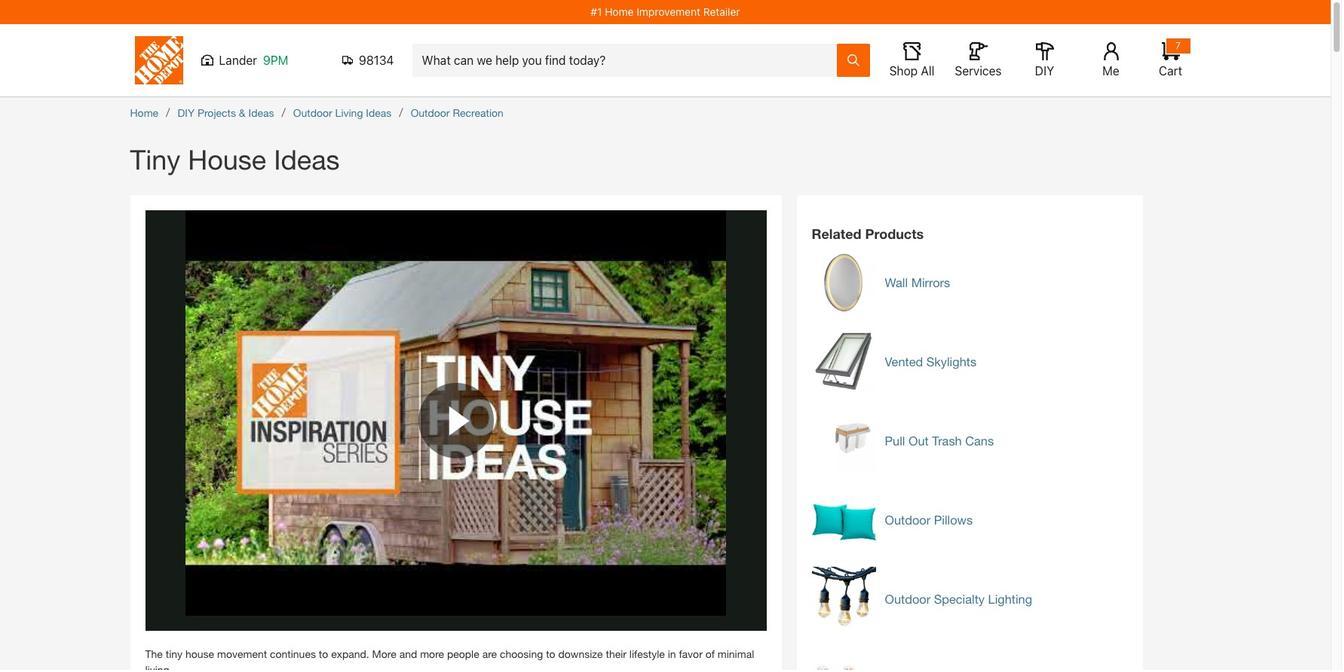 Task type: locate. For each thing, give the bounding box(es) containing it.
recreation
[[453, 106, 504, 119]]

to
[[319, 648, 328, 661], [546, 648, 556, 661]]

diy right services
[[1036, 64, 1055, 78]]

lifestyle
[[630, 648, 665, 661]]

0 horizontal spatial home
[[130, 106, 158, 119]]

vented
[[885, 355, 923, 369]]

1 horizontal spatial to
[[546, 648, 556, 661]]

outdoor left living
[[293, 106, 332, 119]]

improvement
[[637, 5, 701, 18]]

outdoor left pillows
[[885, 513, 931, 527]]

trash
[[933, 434, 962, 448]]

tiny
[[130, 143, 180, 176]]

movement
[[217, 648, 267, 661]]

98134
[[359, 54, 394, 67]]

home
[[605, 5, 634, 18], [130, 106, 158, 119]]

services
[[955, 64, 1002, 78]]

house
[[188, 143, 266, 176]]

#1
[[591, 5, 602, 18]]

ideas right "&"
[[249, 106, 274, 119]]

diy inside button
[[1036, 64, 1055, 78]]

0 vertical spatial home
[[605, 5, 634, 18]]

98134 button
[[342, 53, 394, 68]]

1 vertical spatial home
[[130, 106, 158, 119]]

lander 9pm
[[219, 54, 288, 67]]

outdoor pillows link
[[885, 512, 973, 528]]

of
[[706, 648, 715, 661]]

ideas
[[249, 106, 274, 119], [366, 106, 392, 119], [274, 143, 340, 176]]

diy projects & ideas link
[[178, 106, 274, 119]]

skylights
[[927, 355, 977, 369]]

outdoor left "recreation" at the left of page
[[411, 106, 450, 119]]

7
[[1176, 40, 1181, 51]]

diy
[[1036, 64, 1055, 78], [178, 106, 195, 119]]

to right "choosing"
[[546, 648, 556, 661]]

outdoor specialty lighting
[[885, 592, 1033, 606]]

home up tiny
[[130, 106, 158, 119]]

outdoor pillows
[[885, 513, 973, 527]]

the home depot logo image
[[135, 36, 183, 84]]

continues
[[270, 648, 316, 661]]

shop all
[[890, 64, 935, 78]]

pull
[[885, 434, 906, 448]]

0 horizontal spatial diy
[[178, 106, 195, 119]]

outdoor specialty lighting image
[[812, 567, 876, 631]]

me button
[[1087, 42, 1136, 78]]

shop all button
[[888, 42, 937, 78]]

related
[[812, 226, 862, 242]]

What can we help you find today? search field
[[422, 45, 836, 76]]

outdoor recreation
[[411, 106, 504, 119]]

0 vertical spatial diy
[[1036, 64, 1055, 78]]

projects
[[198, 106, 236, 119]]

tiny
[[166, 648, 183, 661]]

outdoor for outdoor pillows
[[885, 513, 931, 527]]

cart 7
[[1159, 40, 1183, 78]]

the tiny house movement continues to expand. more and more people are choosing to downsize their lifestyle in favor of minimal living.
[[145, 648, 755, 671]]

1 horizontal spatial home
[[605, 5, 634, 18]]

lighting
[[989, 592, 1033, 606]]

and
[[400, 648, 417, 661]]

vented skylights link
[[885, 354, 977, 370]]

more
[[372, 648, 397, 661]]

choosing
[[500, 648, 543, 661]]

wall mirrors
[[885, 275, 951, 290]]

products
[[866, 226, 924, 242]]

&
[[239, 106, 246, 119]]

0 horizontal spatial to
[[319, 648, 328, 661]]

outdoor
[[293, 106, 332, 119], [411, 106, 450, 119], [885, 513, 931, 527], [885, 592, 931, 606]]

1 horizontal spatial diy
[[1036, 64, 1055, 78]]

ideas right living
[[366, 106, 392, 119]]

shop
[[890, 64, 918, 78]]

bistro sets image
[[812, 646, 876, 671]]

to left expand.
[[319, 648, 328, 661]]

9pm
[[263, 54, 288, 67]]

home right #1
[[605, 5, 634, 18]]

1 vertical spatial diy
[[178, 106, 195, 119]]

in
[[668, 648, 676, 661]]

downsize
[[559, 648, 603, 661]]

wall mirrors link
[[885, 275, 951, 290]]

pull out trash cans link
[[885, 433, 994, 449]]

ideas for tiny house ideas
[[274, 143, 340, 176]]

outdoor left specialty
[[885, 592, 931, 606]]

related products
[[812, 226, 924, 242]]

ideas down outdoor living ideas link
[[274, 143, 340, 176]]

more
[[420, 648, 444, 661]]

diy left "projects"
[[178, 106, 195, 119]]

outdoor specialty lighting link
[[885, 591, 1033, 607]]

services button
[[955, 42, 1003, 78]]

vented skylights
[[885, 355, 977, 369]]

1 to from the left
[[319, 648, 328, 661]]



Task type: describe. For each thing, give the bounding box(es) containing it.
diy button
[[1021, 42, 1069, 78]]

ideas for outdoor living ideas
[[366, 106, 392, 119]]

retailer
[[704, 5, 740, 18]]

their
[[606, 648, 627, 661]]

pillows
[[934, 513, 973, 527]]

outdoor living ideas
[[293, 106, 392, 119]]

diy projects & ideas
[[178, 106, 274, 119]]

cart
[[1159, 64, 1183, 78]]

living.
[[145, 664, 172, 671]]

outdoor recreation link
[[411, 106, 504, 119]]

thumbnail image
[[145, 210, 767, 616]]

outdoor for outdoor recreation
[[411, 106, 450, 119]]

2 to from the left
[[546, 648, 556, 661]]

outdoor living ideas link
[[293, 106, 392, 119]]

cans
[[966, 434, 994, 448]]

outdoor pillows image
[[812, 488, 876, 552]]

all
[[921, 64, 935, 78]]

outdoor for outdoor specialty lighting
[[885, 592, 931, 606]]

pull out trash cans
[[885, 434, 994, 448]]

people
[[447, 648, 480, 661]]

the
[[145, 648, 163, 661]]

minimal
[[718, 648, 755, 661]]

lander
[[219, 54, 257, 67]]

out
[[909, 434, 929, 448]]

outdoor for outdoor living ideas
[[293, 106, 332, 119]]

#1 home improvement retailer
[[591, 5, 740, 18]]

me
[[1103, 64, 1120, 78]]

favor
[[679, 648, 703, 661]]

mirrors
[[912, 275, 951, 290]]

living
[[335, 106, 363, 119]]

wall
[[885, 275, 908, 290]]

wall mirrors image
[[812, 250, 876, 315]]

are
[[483, 648, 497, 661]]

expand.
[[331, 648, 369, 661]]

diy for diy
[[1036, 64, 1055, 78]]

diy for diy projects & ideas
[[178, 106, 195, 119]]

house
[[186, 648, 214, 661]]

vented skylights image
[[812, 330, 876, 394]]

home link
[[130, 106, 158, 119]]

specialty
[[934, 592, 985, 606]]

tiny house ideas
[[130, 143, 340, 176]]

pull out trash cans image
[[812, 409, 876, 473]]



Task type: vqa. For each thing, say whether or not it's contained in the screenshot.
Live Chat image at the right top
no



